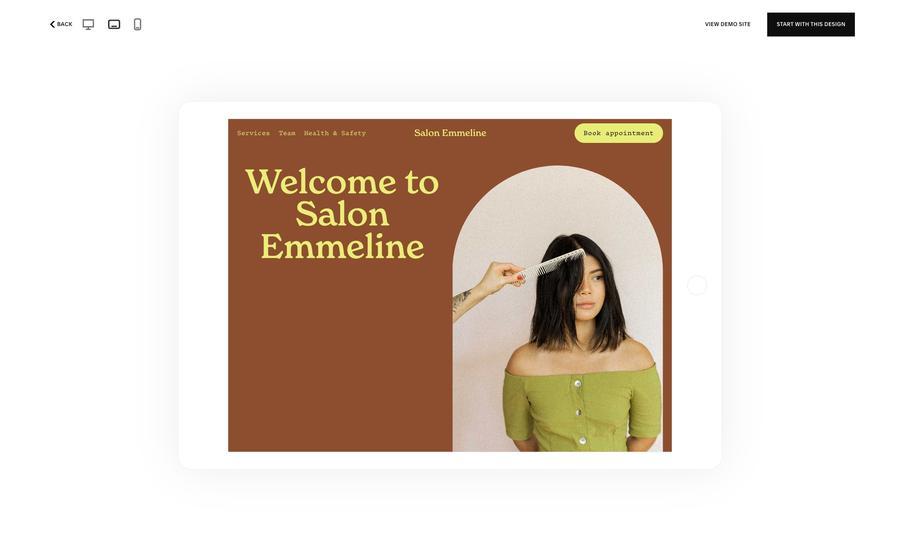 Task type: vqa. For each thing, say whether or not it's contained in the screenshot.
'Back'
yes



Task type: describe. For each thing, give the bounding box(es) containing it.
site
[[740, 21, 751, 27]]

almar image
[[597, 118, 831, 430]]

7 - from the left
[[280, 22, 283, 30]]

store
[[42, 22, 60, 30]]

clove image
[[70, 489, 304, 546]]

demo
[[721, 21, 738, 27]]

start with this design
[[778, 21, 846, 27]]

ortiz image
[[70, 118, 304, 430]]

view
[[706, 21, 720, 27]]

blog
[[152, 22, 167, 30]]

preview template on a mobile device image
[[131, 18, 144, 31]]

2 - from the left
[[96, 22, 99, 30]]

online store - portfolio - memberships - blog - scheduling - courses - services - local business
[[19, 22, 334, 30]]

cadere
[[597, 69, 625, 78]]

6 - from the left
[[246, 22, 249, 30]]

4 - from the left
[[169, 22, 172, 30]]

preview template on a tablet device image
[[106, 17, 122, 32]]

emmeline image
[[333, 118, 567, 430]]

back button
[[45, 15, 75, 34]]

local
[[285, 22, 302, 30]]

with
[[796, 21, 810, 27]]

3 - from the left
[[148, 22, 151, 30]]

clune image
[[333, 489, 567, 546]]

cadere image
[[597, 0, 831, 60]]

start with this design button
[[768, 12, 856, 36]]

portfolio
[[66, 22, 94, 30]]



Task type: locate. For each thing, give the bounding box(es) containing it.
colima image
[[597, 489, 831, 546]]

view demo site
[[706, 21, 751, 27]]

- right courses
[[246, 22, 249, 30]]

preview template on a desktop device image
[[79, 17, 97, 31]]

view demo site link
[[706, 12, 751, 36]]

- right the 'blog'
[[169, 22, 172, 30]]

design
[[825, 21, 846, 27]]

services
[[250, 22, 279, 30]]

- left the 'blog'
[[148, 22, 151, 30]]

this
[[811, 21, 824, 27]]

online
[[19, 22, 41, 30]]

start
[[778, 21, 794, 27]]

- left preview template on a tablet device icon
[[96, 22, 99, 30]]

reseda image
[[70, 0, 304, 60]]

- right store
[[62, 22, 65, 30]]

- left courses
[[212, 22, 215, 30]]

-
[[62, 22, 65, 30], [96, 22, 99, 30], [148, 22, 151, 30], [169, 22, 172, 30], [212, 22, 215, 30], [246, 22, 249, 30], [280, 22, 283, 30]]

5 - from the left
[[212, 22, 215, 30]]

business
[[304, 22, 334, 30]]

- left local
[[280, 22, 283, 30]]

1 - from the left
[[62, 22, 65, 30]]

back
[[57, 21, 72, 27]]

courses
[[217, 22, 244, 30]]

scheduling
[[173, 22, 211, 30]]

memberships
[[100, 22, 146, 30]]

almar
[[597, 440, 622, 448]]



